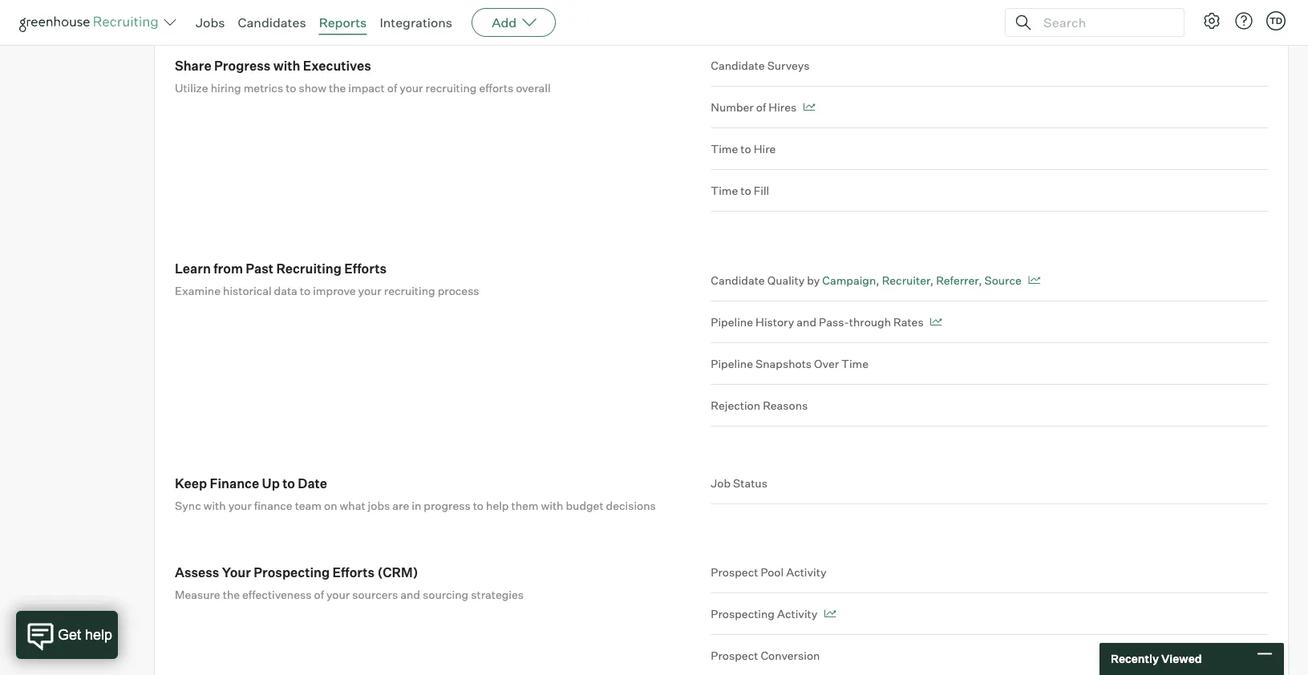 Task type: describe. For each thing, give the bounding box(es) containing it.
conversion
[[761, 649, 820, 663]]

to inside share progress with executives utilize hiring metrics to show the impact of your recruiting efforts overall
[[286, 81, 296, 95]]

jobs
[[196, 14, 225, 30]]

utilize
[[175, 81, 208, 95]]

referrer link
[[936, 273, 979, 287]]

campaign link
[[823, 273, 876, 287]]

candidate surveys link
[[711, 57, 1268, 87]]

pool
[[761, 565, 784, 579]]

of inside assess your prospecting efforts (crm) measure the effectiveness of your sourcers and sourcing strategies
[[314, 588, 324, 602]]

add button
[[472, 8, 556, 37]]

date
[[298, 476, 327, 492]]

your inside keep finance up to date sync with your finance team on what jobs are in progress to help them with budget decisions
[[228, 499, 252, 513]]

prospect for prospect pool activity
[[711, 565, 758, 579]]

are
[[393, 499, 409, 513]]

pipeline history and pass-through rates
[[711, 315, 924, 329]]

pipeline for pipeline snapshots over time
[[711, 357, 753, 371]]

time for time to hire
[[711, 142, 738, 156]]

prospect for prospect conversion
[[711, 649, 758, 663]]

time to hire
[[711, 142, 776, 156]]

with inside share progress with executives utilize hiring metrics to show the impact of your recruiting efforts overall
[[273, 58, 300, 74]]

efforts
[[479, 81, 514, 95]]

rejection reasons
[[711, 399, 808, 413]]

show
[[299, 81, 327, 95]]

budget
[[566, 499, 604, 513]]

Search text field
[[1040, 11, 1170, 34]]

pipeline for pipeline history and pass-through rates
[[711, 315, 753, 329]]

historical
[[223, 284, 272, 298]]

data
[[274, 284, 298, 298]]

candidate for candidate surveys
[[711, 58, 765, 72]]

2 horizontal spatial of
[[756, 100, 766, 114]]

number
[[711, 100, 754, 114]]

pipeline snapshots over time
[[711, 357, 869, 371]]

td
[[1270, 15, 1283, 26]]

rejection reasons link
[[711, 385, 1268, 427]]

time to hire link
[[711, 129, 1268, 170]]

recruiting inside learn from past recruiting efforts examine historical data to improve your recruiting process
[[384, 284, 435, 298]]

fill
[[754, 183, 770, 198]]

time to fill link
[[711, 170, 1268, 212]]

2 horizontal spatial with
[[541, 499, 564, 513]]

job
[[711, 476, 731, 490]]

your inside share progress with executives utilize hiring metrics to show the impact of your recruiting efforts overall
[[400, 81, 423, 95]]

strategies
[[471, 588, 524, 602]]

job status link
[[711, 475, 1268, 505]]

icon chart image for share progress with executives
[[803, 103, 815, 111]]

assess your prospecting efforts (crm) measure the effectiveness of your sourcers and sourcing strategies
[[175, 565, 524, 602]]

time for time to fill
[[711, 183, 738, 198]]

metrics
[[244, 81, 283, 95]]

efforts inside learn from past recruiting efforts examine historical data to improve your recruiting process
[[344, 261, 387, 277]]

in
[[412, 499, 421, 513]]

candidate for candidate quality by campaign , recruiter , referrer
[[711, 273, 765, 287]]

reports link
[[319, 14, 367, 30]]

share
[[175, 58, 212, 74]]

efforts inside assess your prospecting efforts (crm) measure the effectiveness of your sourcers and sourcing strategies
[[332, 565, 375, 581]]

on
[[324, 499, 337, 513]]

measure
[[175, 588, 220, 602]]

prospecting activity
[[711, 607, 818, 621]]

progress
[[214, 58, 271, 74]]

1 horizontal spatial prospecting
[[711, 607, 775, 621]]

examine
[[175, 284, 221, 298]]

sourcing
[[423, 588, 469, 602]]

impact
[[349, 81, 385, 95]]

hires
[[769, 100, 797, 114]]

assess
[[175, 565, 219, 581]]

, source
[[979, 273, 1022, 287]]

your inside learn from past recruiting efforts examine historical data to improve your recruiting process
[[358, 284, 382, 298]]

source link
[[985, 273, 1022, 287]]

reasons
[[763, 399, 808, 413]]

share progress with executives utilize hiring metrics to show the impact of your recruiting efforts overall
[[175, 58, 551, 95]]

up
[[262, 476, 280, 492]]

hiring
[[211, 81, 241, 95]]

source
[[985, 273, 1022, 287]]

referrer
[[936, 273, 979, 287]]

the inside share progress with executives utilize hiring metrics to show the impact of your recruiting efforts overall
[[329, 81, 346, 95]]

job status
[[711, 476, 768, 490]]

them
[[511, 499, 539, 513]]

improve
[[313, 284, 356, 298]]

to inside learn from past recruiting efforts examine historical data to improve your recruiting process
[[300, 284, 311, 298]]

integrations link
[[380, 14, 453, 30]]

recruiter link
[[882, 273, 931, 287]]



Task type: vqa. For each thing, say whether or not it's contained in the screenshot.
2nd 30, from the top of the page
no



Task type: locate. For each thing, give the bounding box(es) containing it.
rejection
[[711, 399, 761, 413]]

jobs link
[[196, 14, 225, 30]]

number of hires
[[711, 100, 797, 114]]

icon chart image right hires
[[803, 103, 815, 111]]

to right the data at the left top of the page
[[300, 284, 311, 298]]

time left fill
[[711, 183, 738, 198]]

1 horizontal spatial and
[[797, 315, 817, 329]]

executives
[[303, 58, 371, 74]]

history
[[756, 315, 795, 329]]

candidate quality by campaign , recruiter , referrer
[[711, 273, 979, 287]]

with right sync
[[204, 499, 226, 513]]

with up metrics
[[273, 58, 300, 74]]

campaign
[[823, 273, 876, 287]]

keep
[[175, 476, 207, 492]]

1 vertical spatial prospecting
[[711, 607, 775, 621]]

0 vertical spatial recruiting
[[426, 81, 477, 95]]

1 vertical spatial and
[[401, 588, 420, 602]]

0 vertical spatial of
[[387, 81, 397, 95]]

time to fill
[[711, 183, 770, 198]]

0 vertical spatial the
[[329, 81, 346, 95]]

activity up conversion
[[777, 607, 818, 621]]

prospect pool activity link
[[711, 564, 1268, 594]]

to right up
[[283, 476, 295, 492]]

activity inside prospect pool activity link
[[786, 565, 827, 579]]

prospecting up "effectiveness" at the bottom left of page
[[254, 565, 330, 581]]

of right "effectiveness" at the bottom left of page
[[314, 588, 324, 602]]

the
[[329, 81, 346, 95], [223, 588, 240, 602]]

keep finance up to date sync with your finance team on what jobs are in progress to help them with budget decisions
[[175, 476, 656, 513]]

sync
[[175, 499, 201, 513]]

time left hire
[[711, 142, 738, 156]]

recently
[[1111, 652, 1159, 666]]

recently viewed
[[1111, 652, 1202, 666]]

1 vertical spatial pipeline
[[711, 357, 753, 371]]

help
[[486, 499, 509, 513]]

1 horizontal spatial of
[[387, 81, 397, 95]]

1 vertical spatial time
[[711, 183, 738, 198]]

0 vertical spatial candidate
[[711, 58, 765, 72]]

configure image
[[1203, 11, 1222, 30]]

decisions
[[606, 499, 656, 513]]

recruiting inside share progress with executives utilize hiring metrics to show the impact of your recruiting efforts overall
[[426, 81, 477, 95]]

the down executives
[[329, 81, 346, 95]]

activity right pool
[[786, 565, 827, 579]]

, left referrer link
[[931, 273, 934, 287]]

0 horizontal spatial prospecting
[[254, 565, 330, 581]]

pipeline snapshots over time link
[[711, 344, 1268, 385]]

prospect conversion
[[711, 649, 820, 663]]

pipeline up rejection
[[711, 357, 753, 371]]

time
[[711, 142, 738, 156], [711, 183, 738, 198], [842, 357, 869, 371]]

and down (crm) on the left bottom of page
[[401, 588, 420, 602]]

status
[[733, 476, 768, 490]]

0 horizontal spatial ,
[[876, 273, 880, 287]]

to left fill
[[741, 183, 751, 198]]

1 horizontal spatial the
[[329, 81, 346, 95]]

to left show
[[286, 81, 296, 95]]

prospect pool activity
[[711, 565, 827, 579]]

1 vertical spatial the
[[223, 588, 240, 602]]

to left help
[[473, 499, 484, 513]]

jobs
[[368, 499, 390, 513]]

rates
[[894, 315, 924, 329]]

1 prospect from the top
[[711, 565, 758, 579]]

0 vertical spatial prospect
[[711, 565, 758, 579]]

icon chart image right source link at the top right of the page
[[1028, 277, 1040, 285]]

recruiting
[[426, 81, 477, 95], [384, 284, 435, 298]]

1 , from the left
[[876, 273, 880, 287]]

icon chart image for learn from past recruiting efforts
[[930, 318, 942, 326]]

1 horizontal spatial ,
[[931, 273, 934, 287]]

0 vertical spatial prospecting
[[254, 565, 330, 581]]

learn
[[175, 261, 211, 277]]

pass-
[[819, 315, 849, 329]]

reports
[[319, 14, 367, 30]]

of right impact
[[387, 81, 397, 95]]

integrations
[[380, 14, 453, 30]]

to left hire
[[741, 142, 751, 156]]

candidate surveys
[[711, 58, 810, 72]]

your right improve
[[358, 284, 382, 298]]

candidate
[[711, 58, 765, 72], [711, 273, 765, 287]]

0 vertical spatial time
[[711, 142, 738, 156]]

process
[[438, 284, 479, 298]]

td button
[[1264, 8, 1289, 34]]

3 , from the left
[[979, 273, 982, 287]]

1 horizontal spatial with
[[273, 58, 300, 74]]

your inside assess your prospecting efforts (crm) measure the effectiveness of your sourcers and sourcing strategies
[[327, 588, 350, 602]]

2 pipeline from the top
[[711, 357, 753, 371]]

2 horizontal spatial ,
[[979, 273, 982, 287]]

1 pipeline from the top
[[711, 315, 753, 329]]

0 vertical spatial and
[[797, 315, 817, 329]]

and inside assess your prospecting efforts (crm) measure the effectiveness of your sourcers and sourcing strategies
[[401, 588, 420, 602]]

0 horizontal spatial and
[[401, 588, 420, 602]]

prospect conversion link
[[711, 636, 1268, 676]]

with
[[273, 58, 300, 74], [204, 499, 226, 513], [541, 499, 564, 513]]

recruiter
[[882, 273, 931, 287]]

0 horizontal spatial with
[[204, 499, 226, 513]]

viewed
[[1162, 652, 1202, 666]]

2 candidate from the top
[[711, 273, 765, 287]]

, left recruiter
[[876, 273, 880, 287]]

1 vertical spatial candidate
[[711, 273, 765, 287]]

greenhouse recruiting image
[[19, 13, 164, 32]]

prospect down prospecting activity
[[711, 649, 758, 663]]

icon chart image right prospecting activity
[[824, 610, 836, 618]]

efforts up improve
[[344, 261, 387, 277]]

1 vertical spatial recruiting
[[384, 284, 435, 298]]

icon chart image for assess your prospecting efforts (crm)
[[824, 610, 836, 618]]

prospect left pool
[[711, 565, 758, 579]]

your
[[222, 565, 251, 581]]

prospecting up prospect conversion
[[711, 607, 775, 621]]

td button
[[1267, 11, 1286, 30]]

1 vertical spatial activity
[[777, 607, 818, 621]]

past
[[246, 261, 274, 277]]

0 vertical spatial activity
[[786, 565, 827, 579]]

1 vertical spatial of
[[756, 100, 766, 114]]

time right over
[[842, 357, 869, 371]]

over
[[814, 357, 839, 371]]

and left pass-
[[797, 315, 817, 329]]

the inside assess your prospecting efforts (crm) measure the effectiveness of your sourcers and sourcing strategies
[[223, 588, 240, 602]]

of inside share progress with executives utilize hiring metrics to show the impact of your recruiting efforts overall
[[387, 81, 397, 95]]

hire
[[754, 142, 776, 156]]

of left hires
[[756, 100, 766, 114]]

0 horizontal spatial of
[[314, 588, 324, 602]]

recruiting left the efforts
[[426, 81, 477, 95]]

with right them
[[541, 499, 564, 513]]

prospect inside prospect conversion link
[[711, 649, 758, 663]]

add
[[492, 14, 517, 30]]

and
[[797, 315, 817, 329], [401, 588, 420, 602]]

what
[[340, 499, 366, 513]]

progress
[[424, 499, 471, 513]]

, left source
[[979, 273, 982, 287]]

finance
[[210, 476, 259, 492]]

snapshots
[[756, 357, 812, 371]]

through
[[849, 315, 891, 329]]

prospecting inside assess your prospecting efforts (crm) measure the effectiveness of your sourcers and sourcing strategies
[[254, 565, 330, 581]]

to
[[286, 81, 296, 95], [741, 142, 751, 156], [741, 183, 751, 198], [300, 284, 311, 298], [283, 476, 295, 492], [473, 499, 484, 513]]

your
[[400, 81, 423, 95], [358, 284, 382, 298], [228, 499, 252, 513], [327, 588, 350, 602]]

(crm)
[[378, 565, 418, 581]]

your right impact
[[400, 81, 423, 95]]

finance
[[254, 499, 293, 513]]

1 vertical spatial prospect
[[711, 649, 758, 663]]

1 vertical spatial efforts
[[332, 565, 375, 581]]

learn from past recruiting efforts examine historical data to improve your recruiting process
[[175, 261, 479, 298]]

efforts up sourcers
[[332, 565, 375, 581]]

pipeline
[[711, 315, 753, 329], [711, 357, 753, 371]]

sourcers
[[352, 588, 398, 602]]

by
[[807, 273, 820, 287]]

prospect
[[711, 565, 758, 579], [711, 649, 758, 663]]

recruiting
[[276, 261, 342, 277]]

quality
[[768, 273, 805, 287]]

your down finance
[[228, 499, 252, 513]]

2 vertical spatial time
[[842, 357, 869, 371]]

0 horizontal spatial the
[[223, 588, 240, 602]]

candidates link
[[238, 14, 306, 30]]

activity
[[786, 565, 827, 579], [777, 607, 818, 621]]

2 prospect from the top
[[711, 649, 758, 663]]

icon chart image right rates
[[930, 318, 942, 326]]

2 vertical spatial of
[[314, 588, 324, 602]]

recruiting left "process" on the top left of page
[[384, 284, 435, 298]]

from
[[214, 261, 243, 277]]

surveys
[[768, 58, 810, 72]]

0 vertical spatial pipeline
[[711, 315, 753, 329]]

prospect inside prospect pool activity link
[[711, 565, 758, 579]]

effectiveness
[[242, 588, 312, 602]]

team
[[295, 499, 322, 513]]

your left sourcers
[[327, 588, 350, 602]]

candidate up number
[[711, 58, 765, 72]]

,
[[876, 273, 880, 287], [931, 273, 934, 287], [979, 273, 982, 287]]

icon chart image
[[803, 103, 815, 111], [1028, 277, 1040, 285], [930, 318, 942, 326], [824, 610, 836, 618]]

2 , from the left
[[931, 273, 934, 287]]

pipeline left the history
[[711, 315, 753, 329]]

candidate left quality
[[711, 273, 765, 287]]

0 vertical spatial efforts
[[344, 261, 387, 277]]

1 candidate from the top
[[711, 58, 765, 72]]

the down your
[[223, 588, 240, 602]]



